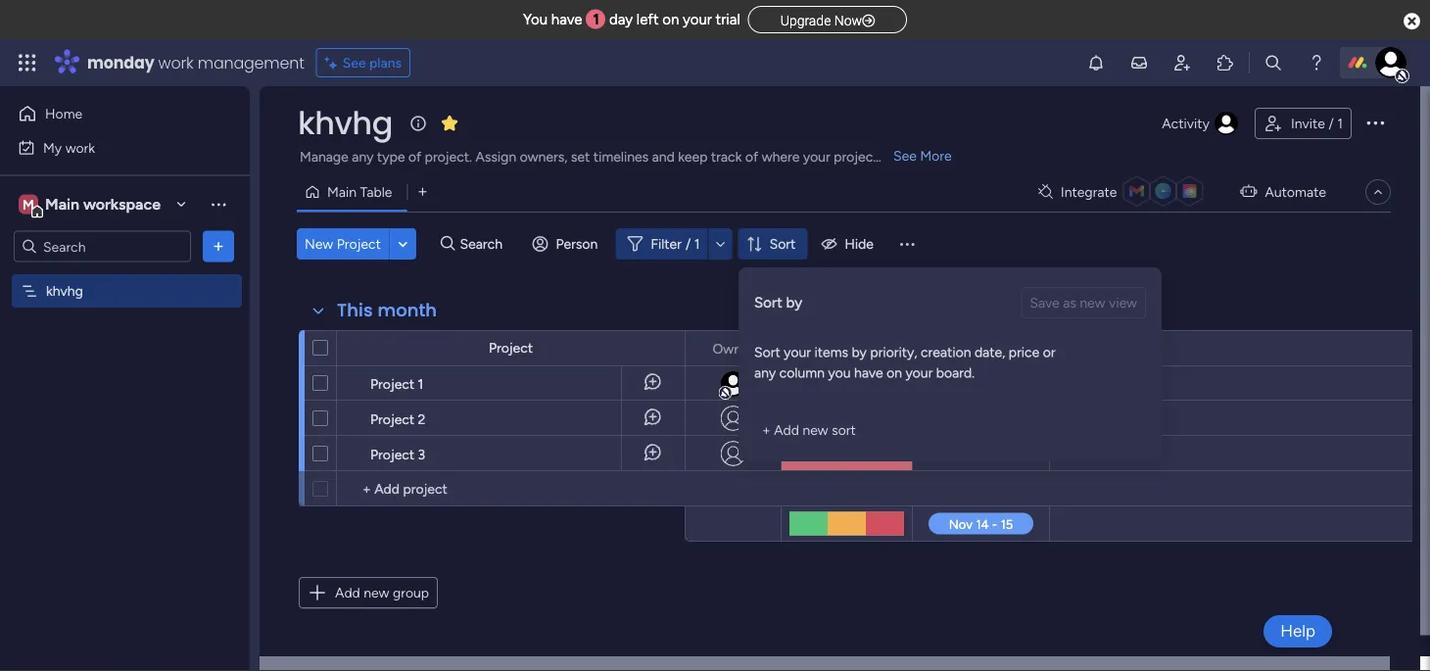 Task type: vqa. For each thing, say whether or not it's contained in the screenshot.
the any to the top
yes



Task type: locate. For each thing, give the bounding box(es) containing it.
nov for nov 15, 09:00 am
[[946, 376, 969, 392]]

column information image left or
[[1023, 341, 1039, 356]]

1 horizontal spatial any
[[755, 365, 776, 381]]

Search field
[[455, 230, 514, 258]]

0 horizontal spatial see
[[343, 54, 366, 71]]

2 v2 overdue deadline image from the top
[[920, 444, 936, 463]]

price
[[1009, 344, 1040, 361]]

main for main workspace
[[45, 195, 79, 214]]

board.
[[937, 365, 975, 381]]

/ right the 'invite'
[[1329, 115, 1334, 132]]

0 vertical spatial nov
[[946, 376, 969, 392]]

1 for invite
[[1338, 115, 1344, 132]]

1 vertical spatial v2 overdue deadline image
[[920, 444, 936, 463]]

work right my at the top left of the page
[[65, 139, 95, 156]]

any left the type
[[352, 148, 374, 165]]

gary orlando image
[[1376, 47, 1407, 78]]

sort up owner field on the bottom of page
[[755, 294, 783, 311]]

options image
[[1364, 110, 1388, 134], [209, 237, 228, 256]]

table
[[360, 184, 392, 200]]

15,
[[972, 376, 988, 392]]

collapse board header image
[[1371, 184, 1387, 200]]

set
[[571, 148, 590, 165]]

column information image
[[887, 341, 903, 356], [1023, 341, 1039, 356]]

of right track
[[746, 148, 759, 165]]

1 horizontal spatial of
[[746, 148, 759, 165]]

/ right filter
[[686, 236, 691, 252]]

dapulse close image
[[1404, 11, 1421, 31]]

0 horizontal spatial work
[[65, 139, 95, 156]]

owner
[[713, 340, 754, 357]]

options image right invite / 1
[[1364, 110, 1388, 134]]

track
[[711, 148, 742, 165]]

This month field
[[332, 298, 442, 323]]

your up 'column'
[[784, 344, 811, 361]]

m
[[23, 196, 34, 213]]

1 vertical spatial sort
[[755, 294, 783, 311]]

nov for nov 15
[[962, 446, 985, 462]]

due date
[[954, 340, 1009, 357]]

home button
[[12, 98, 211, 129]]

project for project 1
[[370, 375, 415, 392]]

add view image
[[419, 185, 427, 199]]

v2 search image
[[441, 233, 455, 255]]

upgrade now
[[781, 12, 862, 28]]

this month
[[337, 298, 437, 323]]

1 vertical spatial add
[[335, 585, 360, 601]]

/ for filter
[[686, 236, 691, 252]]

invite / 1
[[1292, 115, 1344, 132]]

0 vertical spatial new
[[803, 422, 829, 439]]

on right left
[[663, 11, 679, 28]]

on
[[663, 11, 679, 28], [887, 365, 903, 381], [861, 376, 876, 392]]

integrate
[[1061, 184, 1118, 200]]

1
[[593, 11, 600, 28], [1338, 115, 1344, 132], [695, 236, 700, 252], [418, 375, 424, 392]]

0 vertical spatial have
[[552, 11, 583, 28]]

1 right the 'invite'
[[1338, 115, 1344, 132]]

1 left day
[[593, 11, 600, 28]]

now
[[835, 12, 862, 28]]

see inside see plans button
[[343, 54, 366, 71]]

left
[[637, 11, 659, 28]]

sort up sort by
[[770, 236, 796, 252]]

nov
[[946, 376, 969, 392], [962, 446, 985, 462]]

month
[[378, 298, 437, 323]]

filter
[[651, 236, 682, 252]]

main for main table
[[327, 184, 357, 200]]

see
[[343, 54, 366, 71], [894, 147, 917, 164]]

by down sort popup button
[[786, 294, 803, 311]]

1 inside button
[[1338, 115, 1344, 132]]

0 horizontal spatial khvhg
[[46, 283, 83, 299]]

work for monday
[[158, 51, 194, 73]]

1 horizontal spatial have
[[855, 365, 884, 381]]

1 left arrow down icon
[[695, 236, 700, 252]]

any inside 'sort your items by priority, creation date, price or any column you have on your board.'
[[755, 365, 776, 381]]

sort right owner
[[755, 344, 781, 361]]

remove from favorites image
[[440, 113, 459, 133]]

by
[[786, 294, 803, 311], [852, 344, 867, 361]]

work inside button
[[65, 139, 95, 156]]

add
[[774, 422, 800, 439], [335, 585, 360, 601]]

by right items
[[852, 344, 867, 361]]

1 up 2 at the left bottom
[[418, 375, 424, 392]]

where
[[762, 148, 800, 165]]

2 vertical spatial sort
[[755, 344, 781, 361]]

main inside workspace selection element
[[45, 195, 79, 214]]

group
[[393, 585, 429, 601]]

on down priority,
[[887, 365, 903, 381]]

khvhg up manage
[[298, 101, 393, 145]]

2 column information image from the left
[[1023, 341, 1039, 356]]

timelines
[[594, 148, 649, 165]]

new left group at the bottom left of page
[[364, 585, 390, 601]]

add right +
[[774, 422, 800, 439]]

this
[[337, 298, 373, 323]]

/ inside button
[[1329, 115, 1334, 132]]

1 horizontal spatial see
[[894, 147, 917, 164]]

1 vertical spatial any
[[755, 365, 776, 381]]

1 column information image from the left
[[887, 341, 903, 356]]

workspace options image
[[209, 194, 228, 214]]

0 vertical spatial see
[[343, 54, 366, 71]]

Due date field
[[949, 338, 1014, 359]]

1 vertical spatial work
[[65, 139, 95, 156]]

menu image
[[898, 234, 917, 254]]

2 horizontal spatial on
[[887, 365, 903, 381]]

nov left "15"
[[962, 446, 985, 462]]

creation
[[921, 344, 972, 361]]

1 horizontal spatial /
[[1329, 115, 1334, 132]]

main inside main table button
[[327, 184, 357, 200]]

activity
[[1162, 115, 1210, 132]]

0 horizontal spatial have
[[552, 11, 583, 28]]

1 vertical spatial khvhg
[[46, 283, 83, 299]]

filter / 1
[[651, 236, 700, 252]]

0 vertical spatial /
[[1329, 115, 1334, 132]]

your down priority,
[[906, 365, 933, 381]]

it
[[880, 376, 888, 392]]

main left table
[[327, 184, 357, 200]]

1 for you
[[593, 11, 600, 28]]

1 horizontal spatial main
[[327, 184, 357, 200]]

sort inside 'sort your items by priority, creation date, price or any column you have on your board.'
[[755, 344, 781, 361]]

and
[[652, 148, 675, 165]]

date
[[982, 340, 1009, 357]]

day
[[609, 11, 633, 28]]

v2 overdue deadline image left board.
[[920, 375, 936, 393]]

0 horizontal spatial add
[[335, 585, 360, 601]]

khvhg down search in workspace field
[[46, 283, 83, 299]]

sort
[[832, 422, 856, 439]]

your
[[683, 11, 712, 28], [803, 148, 831, 165], [784, 344, 811, 361], [906, 365, 933, 381]]

nov left 15,
[[946, 376, 969, 392]]

column information image up 'it'
[[887, 341, 903, 356]]

new
[[803, 422, 829, 439], [364, 585, 390, 601]]

main right workspace icon
[[45, 195, 79, 214]]

see left more
[[894, 147, 917, 164]]

hide
[[845, 236, 874, 252]]

0 vertical spatial work
[[158, 51, 194, 73]]

of
[[409, 148, 422, 165], [746, 148, 759, 165]]

person button
[[525, 228, 610, 260]]

by inside 'sort your items by priority, creation date, price or any column you have on your board.'
[[852, 344, 867, 361]]

1 vertical spatial have
[[855, 365, 884, 381]]

workspace selection element
[[19, 193, 164, 218]]

1 horizontal spatial by
[[852, 344, 867, 361]]

1 vertical spatial nov
[[962, 446, 985, 462]]

project.
[[425, 148, 472, 165]]

1 horizontal spatial options image
[[1364, 110, 1388, 134]]

sort for sort
[[770, 236, 796, 252]]

see more
[[894, 147, 952, 164]]

see left plans
[[343, 54, 366, 71]]

v2 overdue deadline image
[[920, 375, 936, 393], [920, 444, 936, 463]]

0 vertical spatial khvhg
[[298, 101, 393, 145]]

khvhg
[[298, 101, 393, 145], [46, 283, 83, 299]]

work right monday
[[158, 51, 194, 73]]

0 horizontal spatial new
[[364, 585, 390, 601]]

hide button
[[814, 228, 886, 260]]

0 horizontal spatial options image
[[209, 237, 228, 256]]

/
[[1329, 115, 1334, 132], [686, 236, 691, 252]]

1 horizontal spatial work
[[158, 51, 194, 73]]

inbox image
[[1130, 53, 1149, 73]]

manage any type of project. assign owners, set timelines and keep track of where your project stands.
[[300, 148, 925, 165]]

1 vertical spatial see
[[894, 147, 917, 164]]

dapulse integrations image
[[1039, 185, 1053, 199]]

1 horizontal spatial on
[[861, 376, 876, 392]]

main table
[[327, 184, 392, 200]]

1 v2 overdue deadline image from the top
[[920, 375, 936, 393]]

on left 'it'
[[861, 376, 876, 392]]

0 horizontal spatial main
[[45, 195, 79, 214]]

options image down the 'workspace options' image
[[209, 237, 228, 256]]

1 vertical spatial by
[[852, 344, 867, 361]]

0 horizontal spatial /
[[686, 236, 691, 252]]

select product image
[[18, 53, 37, 73]]

column information image for due date
[[1023, 341, 1039, 356]]

1 horizontal spatial column information image
[[1023, 341, 1039, 356]]

items
[[815, 344, 849, 361]]

working
[[806, 376, 857, 392]]

work
[[158, 51, 194, 73], [65, 139, 95, 156]]

any left 'column'
[[755, 365, 776, 381]]

trial
[[716, 11, 741, 28]]

khvhg field
[[293, 101, 398, 145]]

0 horizontal spatial column information image
[[887, 341, 903, 356]]

of right the type
[[409, 148, 422, 165]]

/ for invite
[[1329, 115, 1334, 132]]

main workspace
[[45, 195, 161, 214]]

0 horizontal spatial by
[[786, 294, 803, 311]]

invite
[[1292, 115, 1326, 132]]

0 horizontal spatial of
[[409, 148, 422, 165]]

sort for sort your items by priority, creation date, price or any column you have on your board.
[[755, 344, 781, 361]]

help image
[[1307, 53, 1327, 73]]

any
[[352, 148, 374, 165], [755, 365, 776, 381]]

workspace
[[83, 195, 161, 214]]

1 horizontal spatial new
[[803, 422, 829, 439]]

stands.
[[882, 148, 925, 165]]

date,
[[975, 344, 1006, 361]]

have
[[552, 11, 583, 28], [855, 365, 884, 381]]

0 vertical spatial v2 overdue deadline image
[[920, 375, 936, 393]]

v2 overdue deadline image left nov 15
[[920, 444, 936, 463]]

add left group at the bottom left of page
[[335, 585, 360, 601]]

see more link
[[892, 146, 954, 166]]

my work button
[[12, 132, 211, 163]]

0 vertical spatial sort
[[770, 236, 796, 252]]

0 horizontal spatial any
[[352, 148, 374, 165]]

sort
[[770, 236, 796, 252], [755, 294, 783, 311], [755, 344, 781, 361]]

0 vertical spatial any
[[352, 148, 374, 165]]

stuck
[[829, 445, 865, 462]]

1 vertical spatial /
[[686, 236, 691, 252]]

see inside see more link
[[894, 147, 917, 164]]

1 horizontal spatial add
[[774, 422, 800, 439]]

option
[[0, 273, 250, 277]]

v2 overdue deadline image for nov 15
[[920, 444, 936, 463]]

new left sort
[[803, 422, 829, 439]]

sort inside sort popup button
[[770, 236, 796, 252]]



Task type: describe. For each thing, give the bounding box(es) containing it.
column
[[780, 365, 825, 381]]

project inside button
[[337, 236, 381, 252]]

priority,
[[871, 344, 918, 361]]

v2 overdue deadline image for nov 15, 09:00 am
[[920, 375, 936, 393]]

show board description image
[[407, 114, 430, 133]]

more
[[920, 147, 952, 164]]

upgrade now link
[[748, 6, 908, 33]]

project 1
[[370, 375, 424, 392]]

0 vertical spatial options image
[[1364, 110, 1388, 134]]

activity button
[[1155, 108, 1247, 139]]

main table button
[[297, 176, 407, 208]]

15
[[989, 446, 1001, 462]]

sort for sort by
[[755, 294, 783, 311]]

my
[[43, 139, 62, 156]]

+ add new sort
[[762, 422, 856, 439]]

add new group
[[335, 585, 429, 601]]

or
[[1043, 344, 1056, 361]]

project 3
[[370, 446, 426, 463]]

keep
[[678, 148, 708, 165]]

add new group button
[[299, 577, 438, 609]]

+
[[762, 422, 771, 439]]

0 horizontal spatial on
[[663, 11, 679, 28]]

monday work management
[[87, 51, 304, 73]]

1 vertical spatial new
[[364, 585, 390, 601]]

monday
[[87, 51, 154, 73]]

manage
[[300, 148, 349, 165]]

due
[[954, 340, 978, 357]]

you
[[828, 365, 851, 381]]

see plans
[[343, 54, 402, 71]]

my work
[[43, 139, 95, 156]]

see plans button
[[316, 48, 411, 77]]

1 of from the left
[[409, 148, 422, 165]]

am
[[1029, 376, 1049, 392]]

project for project 2
[[370, 411, 415, 427]]

Owner field
[[708, 338, 759, 359]]

management
[[198, 51, 304, 73]]

arrow down image
[[709, 232, 733, 256]]

work for my
[[65, 139, 95, 156]]

home
[[45, 105, 83, 122]]

invite / 1 button
[[1255, 108, 1352, 139]]

invite members image
[[1173, 53, 1193, 73]]

0 vertical spatial by
[[786, 294, 803, 311]]

+ add new sort button
[[755, 415, 864, 446]]

khvhg list box
[[0, 270, 250, 572]]

3
[[418, 446, 426, 463]]

workspace image
[[19, 194, 38, 215]]

09:00
[[991, 376, 1026, 392]]

+ Add project text field
[[347, 477, 676, 501]]

see for see plans
[[343, 54, 366, 71]]

automate
[[1265, 184, 1327, 200]]

have inside 'sort your items by priority, creation date, price or any column you have on your board.'
[[855, 365, 884, 381]]

Status field
[[823, 338, 872, 359]]

your right where
[[803, 148, 831, 165]]

Search in workspace field
[[41, 235, 164, 258]]

2
[[418, 411, 426, 427]]

nov 15, 09:00 am
[[946, 376, 1049, 392]]

notifications image
[[1087, 53, 1106, 73]]

on inside 'sort your items by priority, creation date, price or any column you have on your board.'
[[887, 365, 903, 381]]

1 horizontal spatial khvhg
[[298, 101, 393, 145]]

assign
[[476, 148, 517, 165]]

upgrade
[[781, 12, 831, 28]]

plans
[[369, 54, 402, 71]]

you have 1 day left on your trial
[[523, 11, 741, 28]]

apps image
[[1216, 53, 1236, 73]]

see for see more
[[894, 147, 917, 164]]

khvhg inside list box
[[46, 283, 83, 299]]

owners,
[[520, 148, 568, 165]]

1 vertical spatial options image
[[209, 237, 228, 256]]

dapulse rightstroke image
[[862, 13, 875, 28]]

done
[[831, 410, 863, 427]]

search everything image
[[1264, 53, 1284, 73]]

sort button
[[738, 228, 808, 260]]

help
[[1281, 621, 1316, 641]]

you
[[523, 11, 548, 28]]

project
[[834, 148, 879, 165]]

working on it
[[806, 376, 888, 392]]

column information image for status
[[887, 341, 903, 356]]

2 of from the left
[[746, 148, 759, 165]]

sort your items by priority, creation date, price or any column you have on your board.
[[755, 344, 1056, 381]]

0 vertical spatial add
[[774, 422, 800, 439]]

person
[[556, 236, 598, 252]]

sort by
[[755, 294, 803, 311]]

type
[[377, 148, 405, 165]]

angle down image
[[398, 237, 408, 251]]

1 for filter
[[695, 236, 700, 252]]

autopilot image
[[1241, 179, 1258, 204]]

new
[[305, 236, 333, 252]]

nov 15
[[962, 446, 1001, 462]]

help button
[[1264, 615, 1333, 648]]

your left trial
[[683, 11, 712, 28]]

project for project 3
[[370, 446, 415, 463]]

project 2
[[370, 411, 426, 427]]

new project button
[[297, 228, 389, 260]]



